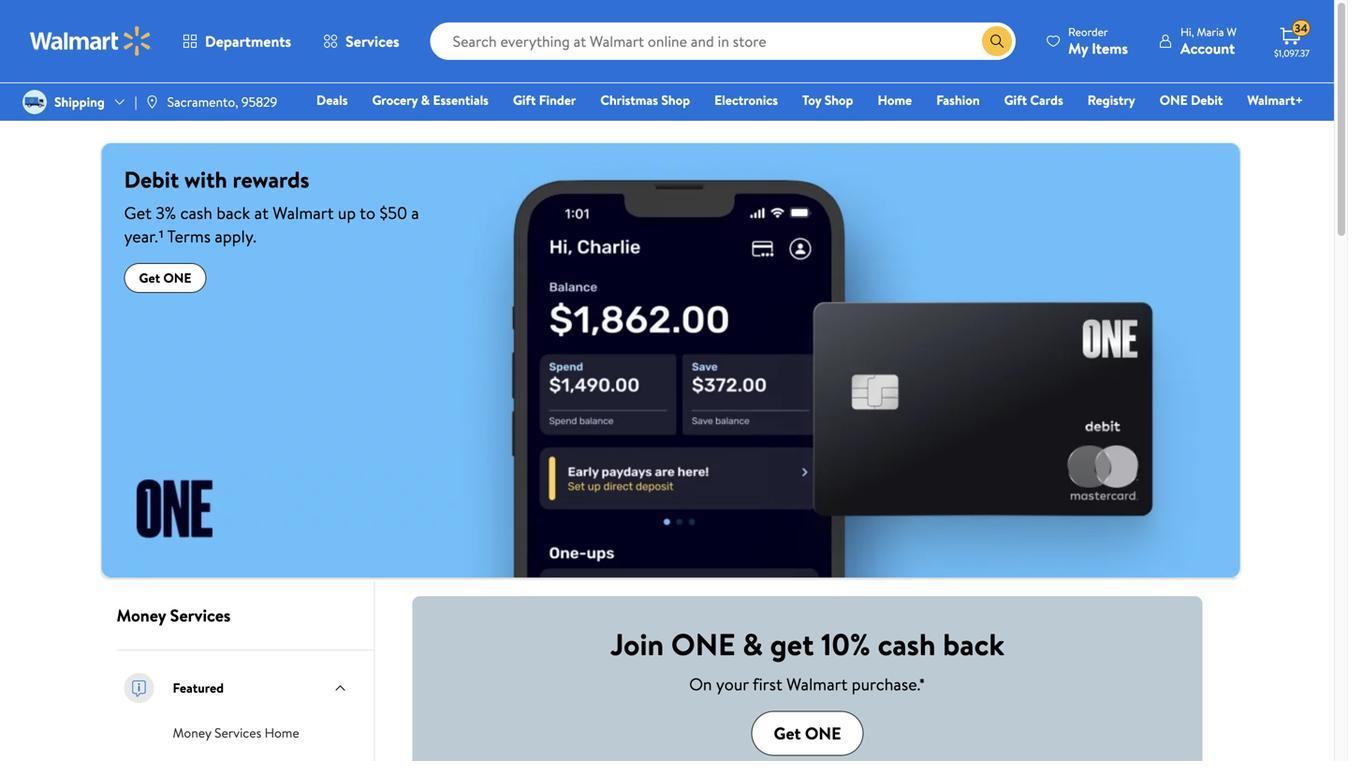 Task type: vqa. For each thing, say whether or not it's contained in the screenshot.
Home link
yes



Task type: describe. For each thing, give the bounding box(es) containing it.
10%
[[821, 624, 871, 665]]

your
[[716, 673, 749, 696]]

registry link
[[1079, 90, 1144, 110]]

get one for the right get one "button"
[[774, 722, 841, 745]]

reorder my items
[[1068, 24, 1128, 59]]

maria
[[1197, 24, 1224, 40]]

gift for gift cards
[[1004, 91, 1027, 109]]

walmart+
[[1247, 91, 1303, 109]]

featured image
[[120, 669, 158, 707]]

get
[[770, 624, 814, 665]]

toy
[[802, 91, 821, 109]]

rewards
[[233, 164, 309, 195]]

items
[[1092, 38, 1128, 59]]

departments
[[205, 31, 291, 51]]

join
[[610, 624, 664, 665]]

gift cards link
[[996, 90, 1072, 110]]

1 horizontal spatial debit
[[1191, 91, 1223, 109]]

services button
[[307, 19, 415, 64]]

cards
[[1030, 91, 1063, 109]]

money services home link
[[173, 722, 299, 742]]

christmas shop link
[[592, 90, 699, 110]]

services inside popup button
[[346, 31, 399, 51]]

debit with rewards get 3% cash back at walmart up to $50 a year.¹ terms apply.
[[124, 164, 419, 248]]

shipping
[[54, 93, 105, 111]]

my
[[1068, 38, 1088, 59]]

up
[[338, 201, 356, 225]]

on
[[689, 673, 712, 696]]

first
[[753, 673, 782, 696]]

sacramento,
[[167, 93, 238, 111]]

Search search field
[[430, 22, 1016, 60]]

search icon image
[[990, 34, 1005, 49]]

w
[[1227, 24, 1237, 40]]

money services home
[[173, 724, 299, 742]]

christmas
[[600, 91, 658, 109]]

gift finder link
[[505, 90, 584, 110]]

gift for gift finder
[[513, 91, 536, 109]]

money services
[[117, 604, 231, 627]]

grocery & essentials
[[372, 91, 489, 109]]

34
[[1295, 20, 1308, 36]]

get for the right get one "button"
[[774, 722, 801, 745]]

home inside home 'link'
[[878, 91, 912, 109]]

a
[[411, 201, 419, 225]]

terms
[[167, 225, 211, 248]]

 image for sacramento, 95829
[[145, 95, 160, 110]]

shop for christmas shop
[[661, 91, 690, 109]]



Task type: locate. For each thing, give the bounding box(es) containing it.
toy shop
[[802, 91, 853, 109]]

gift
[[513, 91, 536, 109], [1004, 91, 1027, 109]]

0 horizontal spatial back
[[216, 201, 250, 225]]

money for money services home
[[173, 724, 211, 742]]

0 vertical spatial get one
[[139, 269, 191, 287]]

1 gift from the left
[[513, 91, 536, 109]]

1 vertical spatial home
[[265, 724, 299, 742]]

services up the featured at the bottom of the page
[[170, 604, 231, 627]]

1 vertical spatial back
[[943, 624, 1004, 665]]

walmart
[[273, 201, 334, 225], [787, 673, 848, 696]]

back inside join one & get 10% cash back on your first walmart purchase.*
[[943, 624, 1004, 665]]

get one for the top get one "button"
[[139, 269, 191, 287]]

money down the featured at the bottom of the page
[[173, 724, 211, 742]]

0 vertical spatial get
[[124, 201, 152, 225]]

get one button
[[124, 263, 206, 293], [751, 711, 864, 756]]

fashion link
[[928, 90, 988, 110]]

fashion
[[936, 91, 980, 109]]

2 shop from the left
[[825, 91, 853, 109]]

walmart+ link
[[1239, 90, 1312, 110]]

year.¹
[[124, 225, 164, 248]]

debit with rewards. get three percent cash back at walmart up to fifty dollars a year¹. terms apply. get one. image
[[102, 143, 1240, 578]]

1 horizontal spatial home
[[878, 91, 912, 109]]

shop right christmas
[[661, 91, 690, 109]]

money
[[117, 604, 166, 627], [173, 724, 211, 742]]

gift left finder
[[513, 91, 536, 109]]

departments button
[[167, 19, 307, 64]]

0 horizontal spatial get one button
[[124, 263, 206, 293]]

grocery
[[372, 91, 418, 109]]

1 horizontal spatial  image
[[145, 95, 160, 110]]

electronics link
[[706, 90, 786, 110]]

1 vertical spatial services
[[170, 604, 231, 627]]

essentials
[[433, 91, 489, 109]]

0 horizontal spatial get one
[[139, 269, 191, 287]]

with
[[184, 164, 227, 195]]

1 horizontal spatial shop
[[825, 91, 853, 109]]

2 vertical spatial get
[[774, 722, 801, 745]]

one inside join one & get 10% cash back on your first walmart purchase.*
[[671, 624, 735, 665]]

& right the grocery
[[421, 91, 430, 109]]

1 vertical spatial get one
[[774, 722, 841, 745]]

cash inside debit with rewards get 3% cash back at walmart up to $50 a year.¹ terms apply.
[[180, 201, 212, 225]]

back for join one & get 10% cash back
[[943, 624, 1004, 665]]

0 horizontal spatial  image
[[22, 90, 47, 114]]

services for money services
[[170, 604, 231, 627]]

debit down account
[[1191, 91, 1223, 109]]

1 vertical spatial walmart
[[787, 673, 848, 696]]

get one button down "year.¹"
[[124, 263, 206, 293]]

gift cards
[[1004, 91, 1063, 109]]

one down terms at the left of the page
[[163, 269, 191, 287]]

0 horizontal spatial gift
[[513, 91, 536, 109]]

one debit link
[[1151, 90, 1231, 110]]

services
[[346, 31, 399, 51], [170, 604, 231, 627], [214, 724, 261, 742]]

shop right toy at the top of the page
[[825, 91, 853, 109]]

0 vertical spatial back
[[216, 201, 250, 225]]

1 vertical spatial debit
[[124, 164, 179, 195]]

1 horizontal spatial cash
[[878, 624, 936, 665]]

1 shop from the left
[[661, 91, 690, 109]]

 image
[[22, 90, 47, 114], [145, 95, 160, 110]]

get down first at the bottom of the page
[[774, 722, 801, 745]]

gift left cards
[[1004, 91, 1027, 109]]

one down join one & get 10% cash back on your first walmart purchase.*
[[805, 722, 841, 745]]

back
[[216, 201, 250, 225], [943, 624, 1004, 665]]

walmart right 'at'
[[273, 201, 334, 225]]

0 vertical spatial debit
[[1191, 91, 1223, 109]]

&
[[421, 91, 430, 109], [743, 624, 763, 665]]

1 horizontal spatial gift
[[1004, 91, 1027, 109]]

back for debit with rewards
[[216, 201, 250, 225]]

get one down "year.¹"
[[139, 269, 191, 287]]

services for money services home
[[214, 724, 261, 742]]

2 vertical spatial services
[[214, 724, 261, 742]]

1 horizontal spatial back
[[943, 624, 1004, 665]]

walmart image
[[30, 26, 152, 56]]

account
[[1181, 38, 1235, 59]]

|
[[135, 93, 137, 111]]

christmas shop
[[600, 91, 690, 109]]

cash up purchase.*
[[878, 624, 936, 665]]

95829
[[241, 93, 277, 111]]

Walmart Site-Wide search field
[[430, 22, 1016, 60]]

& inside join one & get 10% cash back on your first walmart purchase.*
[[743, 624, 763, 665]]

walmart down get
[[787, 673, 848, 696]]

services down the featured at the bottom of the page
[[214, 724, 261, 742]]

get one
[[139, 269, 191, 287], [774, 722, 841, 745]]

1 vertical spatial get one button
[[751, 711, 864, 756]]

at
[[254, 201, 269, 225]]

0 horizontal spatial home
[[265, 724, 299, 742]]

0 horizontal spatial cash
[[180, 201, 212, 225]]

sacramento, 95829
[[167, 93, 277, 111]]

get down "year.¹"
[[139, 269, 160, 287]]

0 horizontal spatial debit
[[124, 164, 179, 195]]

back inside debit with rewards get 3% cash back at walmart up to $50 a year.¹ terms apply.
[[216, 201, 250, 225]]

0 horizontal spatial money
[[117, 604, 166, 627]]

0 vertical spatial get one button
[[124, 263, 206, 293]]

electronics
[[714, 91, 778, 109]]

one down account
[[1160, 91, 1188, 109]]

shop for toy shop
[[825, 91, 853, 109]]

 image for shipping
[[22, 90, 47, 114]]

cash right 3% on the top of the page
[[180, 201, 212, 225]]

money for money services
[[117, 604, 166, 627]]

deals link
[[308, 90, 356, 110]]

0 horizontal spatial &
[[421, 91, 430, 109]]

 image right the |
[[145, 95, 160, 110]]

0 vertical spatial home
[[878, 91, 912, 109]]

get
[[124, 201, 152, 225], [139, 269, 160, 287], [774, 722, 801, 745]]

1 horizontal spatial money
[[173, 724, 211, 742]]

debit inside debit with rewards get 3% cash back at walmart up to $50 a year.¹ terms apply.
[[124, 164, 179, 195]]

one debit
[[1160, 91, 1223, 109]]

$50
[[380, 201, 407, 225]]

home link
[[869, 90, 920, 110]]

debit up 3% on the top of the page
[[124, 164, 179, 195]]

2 gift from the left
[[1004, 91, 1027, 109]]

get for the top get one "button"
[[139, 269, 160, 287]]

home inside money services home link
[[265, 724, 299, 742]]

join one & get 10% cash back on your first walmart purchase.*
[[610, 624, 1004, 696]]

0 vertical spatial money
[[117, 604, 166, 627]]

shop
[[661, 91, 690, 109], [825, 91, 853, 109]]

1 horizontal spatial get one
[[774, 722, 841, 745]]

1 horizontal spatial walmart
[[787, 673, 848, 696]]

0 vertical spatial services
[[346, 31, 399, 51]]

hi,
[[1181, 24, 1194, 40]]

gift inside "link"
[[513, 91, 536, 109]]

cash for 10%
[[878, 624, 936, 665]]

home
[[878, 91, 912, 109], [265, 724, 299, 742]]

registry
[[1088, 91, 1135, 109]]

1 vertical spatial &
[[743, 624, 763, 665]]

grocery & essentials link
[[364, 90, 497, 110]]

1 vertical spatial money
[[173, 724, 211, 742]]

get one down first at the bottom of the page
[[774, 722, 841, 745]]

reorder
[[1068, 24, 1108, 40]]

money up featured icon
[[117, 604, 166, 627]]

cash for 3%
[[180, 201, 212, 225]]

deals
[[316, 91, 348, 109]]

cash inside join one & get 10% cash back on your first walmart purchase.*
[[878, 624, 936, 665]]

1 horizontal spatial get one button
[[751, 711, 864, 756]]

& left get
[[743, 624, 763, 665]]

3%
[[156, 201, 176, 225]]

get inside debit with rewards get 3% cash back at walmart up to $50 a year.¹ terms apply.
[[124, 201, 152, 225]]

gift finder
[[513, 91, 576, 109]]

services up the grocery
[[346, 31, 399, 51]]

cash
[[180, 201, 212, 225], [878, 624, 936, 665]]

$1,097.37
[[1274, 47, 1310, 59]]

0 horizontal spatial walmart
[[273, 201, 334, 225]]

featured
[[173, 679, 224, 697]]

finder
[[539, 91, 576, 109]]

one
[[1160, 91, 1188, 109], [163, 269, 191, 287], [671, 624, 735, 665], [805, 722, 841, 745]]

0 vertical spatial &
[[421, 91, 430, 109]]

get left 3% on the top of the page
[[124, 201, 152, 225]]

debit
[[1191, 91, 1223, 109], [124, 164, 179, 195]]

walmart inside debit with rewards get 3% cash back at walmart up to $50 a year.¹ terms apply.
[[273, 201, 334, 225]]

0 vertical spatial walmart
[[273, 201, 334, 225]]

1 vertical spatial get
[[139, 269, 160, 287]]

walmart inside join one & get 10% cash back on your first walmart purchase.*
[[787, 673, 848, 696]]

 image left shipping
[[22, 90, 47, 114]]

one up on
[[671, 624, 735, 665]]

1 vertical spatial cash
[[878, 624, 936, 665]]

1 horizontal spatial &
[[743, 624, 763, 665]]

get one button down first at the bottom of the page
[[751, 711, 864, 756]]

0 horizontal spatial shop
[[661, 91, 690, 109]]

to
[[360, 201, 375, 225]]

hi, maria w account
[[1181, 24, 1237, 59]]

toy shop link
[[794, 90, 862, 110]]

purchase.*
[[852, 673, 926, 696]]

0 vertical spatial cash
[[180, 201, 212, 225]]

apply.
[[215, 225, 256, 248]]



